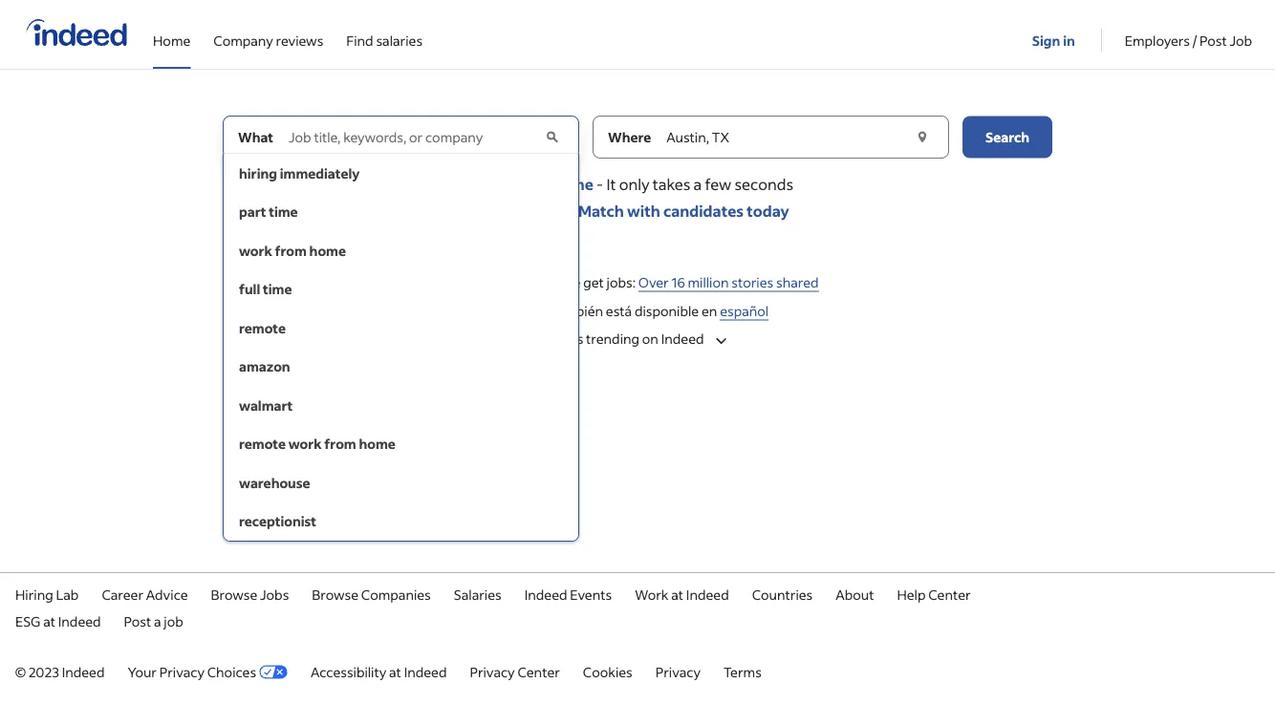 Task type: describe. For each thing, give the bounding box(es) containing it.
only
[[619, 174, 650, 194]]

salaries
[[454, 586, 502, 603]]

center for help center esg at indeed
[[929, 586, 971, 603]]

match with candidates today link
[[579, 201, 790, 221]]

hire?
[[542, 201, 576, 221]]

2 horizontal spatial post
[[1200, 32, 1228, 49]]

browse for browse companies
[[312, 586, 359, 603]]

indeed down helps
[[507, 303, 550, 320]]

career advice
[[102, 586, 188, 603]]

events
[[570, 586, 612, 603]]

remote for remote
[[239, 319, 286, 337]]

with
[[627, 201, 661, 221]]

employers
[[1125, 32, 1191, 49]]

1 vertical spatial work
[[289, 436, 322, 453]]

today
[[747, 201, 790, 221]]

job
[[164, 613, 183, 630]]

shared
[[777, 274, 819, 291]]

employers / post job
[[1125, 32, 1253, 49]]

career
[[102, 586, 143, 603]]

about
[[836, 586, 875, 603]]

1 horizontal spatial from
[[325, 436, 356, 453]]

indeed events link
[[525, 586, 612, 603]]

amazon
[[239, 358, 290, 375]]

to
[[523, 201, 539, 221]]

post a job
[[124, 613, 183, 630]]

clear image for where
[[913, 128, 932, 147]]

advice
[[146, 586, 188, 603]]

walmart
[[239, 397, 293, 414]]

esg
[[15, 613, 41, 630]]

2023
[[28, 664, 59, 681]]

1 privacy from the left
[[159, 664, 205, 681]]

a inside main content
[[694, 174, 702, 194]]

browse jobs link
[[211, 586, 289, 603]]

post a job link
[[124, 613, 183, 630]]

help center link
[[897, 586, 971, 603]]

lab
[[56, 586, 79, 603]]

at inside help center esg at indeed
[[43, 613, 55, 630]]

hiring lab link
[[15, 586, 79, 603]]

job
[[1230, 32, 1253, 49]]

indeed también está disponible en español
[[507, 303, 769, 320]]

find
[[347, 32, 374, 49]]

hiring immediately
[[239, 165, 360, 182]]

countries
[[752, 586, 813, 603]]

post for post your resume - it only takes a few seconds
[[467, 174, 499, 194]]

match
[[579, 201, 624, 221]]

salaries link
[[454, 586, 502, 603]]

privacy center link
[[470, 664, 560, 681]]

cookies
[[583, 664, 633, 681]]

1 horizontal spatial home
[[359, 436, 396, 453]]

terms
[[724, 664, 762, 681]]

company reviews
[[214, 32, 324, 49]]

salaries
[[376, 32, 423, 49]]

it
[[607, 174, 616, 194]]

accessibility at indeed link
[[311, 664, 447, 681]]

trending
[[586, 330, 640, 348]]

accessibility
[[311, 664, 387, 681]]

none search field containing what
[[223, 116, 1053, 542]]

privacy for "privacy" link at the right
[[656, 664, 701, 681]]

indeed inside help center esg at indeed
[[58, 613, 101, 630]]

here to hire?
[[486, 201, 576, 221]]

resume
[[539, 174, 594, 194]]

post your resume link
[[467, 174, 594, 194]]

full time
[[239, 281, 292, 298]]

part
[[239, 203, 266, 220]]

find salaries link
[[347, 0, 423, 65]]

post for post a job
[[124, 613, 151, 630]]

hiring
[[239, 165, 277, 182]]

0 horizontal spatial home
[[309, 242, 346, 259]]

post your resume - it only takes a few seconds
[[467, 174, 794, 194]]

indeed helps people get jobs: over 16 million stories shared
[[457, 274, 819, 291]]

indeed right accessibility
[[404, 664, 447, 681]]

reviews
[[276, 32, 324, 49]]

también
[[552, 303, 604, 320]]

stories
[[732, 274, 774, 291]]

find salaries
[[347, 32, 423, 49]]

employers / post job link
[[1125, 0, 1253, 65]]

on
[[643, 330, 659, 348]]

help
[[897, 586, 926, 603]]

search
[[986, 129, 1030, 146]]

está
[[606, 303, 632, 320]]

home link
[[153, 0, 191, 65]]

time for part time
[[269, 203, 298, 220]]

companies
[[361, 586, 431, 603]]

0 vertical spatial work
[[239, 242, 272, 259]]

your privacy choices
[[128, 664, 256, 681]]

16
[[672, 274, 685, 291]]

candidates
[[664, 201, 744, 221]]

full
[[239, 281, 260, 298]]

your privacy choices link
[[128, 664, 288, 681]]



Task type: vqa. For each thing, say whether or not it's contained in the screenshot.
rightmost 'reviews'
no



Task type: locate. For each thing, give the bounding box(es) containing it.
clear image up resume at the left of the page
[[543, 128, 563, 147]]

warehouse
[[239, 474, 310, 492]]

0 vertical spatial a
[[694, 174, 702, 194]]

1 vertical spatial from
[[325, 436, 356, 453]]

remote down walmart
[[239, 436, 286, 453]]

center right help
[[929, 586, 971, 603]]

0 horizontal spatial work
[[239, 242, 272, 259]]

1 remote from the top
[[239, 319, 286, 337]]

0 horizontal spatial browse
[[211, 586, 258, 603]]

sign in link
[[1033, 1, 1079, 66]]

1 horizontal spatial at
[[389, 664, 402, 681]]

over
[[639, 274, 669, 291]]

at right work
[[672, 586, 684, 603]]

what's trending on indeed button
[[538, 327, 737, 353]]

your
[[128, 664, 157, 681]]

at right accessibility
[[389, 664, 402, 681]]

clear element
[[543, 128, 563, 147], [913, 128, 932, 147]]

0 horizontal spatial clear element
[[543, 128, 563, 147]]

indeed right the 2023
[[62, 664, 105, 681]]

2 vertical spatial at
[[389, 664, 402, 681]]

work
[[239, 242, 272, 259], [289, 436, 322, 453]]

2 clear element from the left
[[913, 128, 932, 147]]

suggestions list box
[[223, 154, 580, 542]]

2 browse from the left
[[312, 586, 359, 603]]

0 horizontal spatial post
[[124, 613, 151, 630]]

indeed events
[[525, 586, 612, 603]]

1 vertical spatial time
[[263, 281, 292, 298]]

0 horizontal spatial at
[[43, 613, 55, 630]]

clear element for where
[[913, 128, 932, 147]]

privacy
[[159, 664, 205, 681], [470, 664, 515, 681], [656, 664, 701, 681]]

1 vertical spatial center
[[518, 664, 560, 681]]

million
[[688, 274, 729, 291]]

0 vertical spatial at
[[672, 586, 684, 603]]

indeed left helps
[[457, 274, 500, 291]]

here
[[486, 201, 520, 221]]

home
[[153, 32, 191, 49]]

a left job
[[154, 613, 161, 630]]

1 horizontal spatial browse
[[312, 586, 359, 603]]

1 vertical spatial home
[[359, 436, 396, 453]]

time for full time
[[263, 281, 292, 298]]

What field
[[285, 116, 541, 158]]

section containing indeed helps people get jobs:
[[0, 264, 1276, 330]]

browse companies
[[312, 586, 431, 603]]

remote
[[239, 319, 286, 337], [239, 436, 286, 453]]

remote up amazon
[[239, 319, 286, 337]]

work
[[635, 586, 669, 603]]

center
[[929, 586, 971, 603], [518, 664, 560, 681]]

/
[[1193, 32, 1198, 49]]

work up warehouse
[[289, 436, 322, 453]]

at for accessibility
[[389, 664, 402, 681]]

help center esg at indeed
[[15, 586, 971, 630]]

privacy for privacy center
[[470, 664, 515, 681]]

your
[[502, 174, 536, 194]]

privacy link
[[656, 664, 701, 681]]

2 horizontal spatial at
[[672, 586, 684, 603]]

2 privacy from the left
[[470, 664, 515, 681]]

1 horizontal spatial post
[[467, 174, 499, 194]]

español link
[[720, 303, 769, 321]]

center left cookies
[[518, 664, 560, 681]]

clear image left search
[[913, 128, 932, 147]]

1 vertical spatial a
[[154, 613, 161, 630]]

get
[[584, 274, 604, 291]]

a
[[694, 174, 702, 194], [154, 613, 161, 630]]

company reviews link
[[214, 0, 324, 65]]

takes
[[653, 174, 691, 194]]

seconds
[[735, 174, 794, 194]]

post right /
[[1200, 32, 1228, 49]]

remote work from home
[[239, 436, 396, 453]]

en
[[702, 303, 718, 320]]

clear element left search
[[913, 128, 932, 147]]

time right "full"
[[263, 281, 292, 298]]

1 horizontal spatial clear element
[[913, 128, 932, 147]]

privacy left terms link
[[656, 664, 701, 681]]

0 horizontal spatial a
[[154, 613, 161, 630]]

people
[[538, 274, 581, 291]]

work from home
[[239, 242, 346, 259]]

1 browse from the left
[[211, 586, 258, 603]]

career advice link
[[102, 586, 188, 603]]

center for privacy center
[[518, 664, 560, 681]]

company
[[214, 32, 273, 49]]

0 horizontal spatial clear image
[[543, 128, 563, 147]]

1 vertical spatial post
[[467, 174, 499, 194]]

indeed left events
[[525, 586, 568, 603]]

hiring
[[15, 586, 53, 603]]

sign
[[1033, 32, 1061, 49]]

1 horizontal spatial center
[[929, 586, 971, 603]]

0 vertical spatial center
[[929, 586, 971, 603]]

0 vertical spatial from
[[275, 242, 307, 259]]

remote for remote work from home
[[239, 436, 286, 453]]

helps
[[502, 274, 536, 291]]

indeed right work
[[687, 586, 729, 603]]

privacy right your
[[159, 664, 205, 681]]

1 clear image from the left
[[543, 128, 563, 147]]

indeed down lab
[[58, 613, 101, 630]]

match with candidates today
[[579, 201, 790, 221]]

about link
[[836, 586, 875, 603]]

0 vertical spatial remote
[[239, 319, 286, 337]]

privacy down help center esg at indeed
[[470, 664, 515, 681]]

None search field
[[223, 116, 1053, 542]]

1 clear element from the left
[[543, 128, 563, 147]]

0 horizontal spatial center
[[518, 664, 560, 681]]

at for work
[[672, 586, 684, 603]]

browse left jobs
[[211, 586, 258, 603]]

at
[[672, 586, 684, 603], [43, 613, 55, 630], [389, 664, 402, 681]]

terms link
[[724, 664, 762, 681]]

clear element for what
[[543, 128, 563, 147]]

1 horizontal spatial clear image
[[913, 128, 932, 147]]

home
[[309, 242, 346, 259], [359, 436, 396, 453]]

1 vertical spatial at
[[43, 613, 55, 630]]

immediately
[[280, 165, 360, 182]]

section
[[0, 264, 1276, 330]]

work at indeed
[[635, 586, 729, 603]]

clear image for what
[[543, 128, 563, 147]]

what's
[[541, 330, 584, 348]]

from
[[275, 242, 307, 259], [325, 436, 356, 453]]

time right part
[[269, 203, 298, 220]]

over 16 million stories shared link
[[639, 274, 819, 292]]

work down part
[[239, 242, 272, 259]]

2 horizontal spatial privacy
[[656, 664, 701, 681]]

0 horizontal spatial privacy
[[159, 664, 205, 681]]

esg at indeed link
[[15, 613, 101, 630]]

what
[[238, 129, 274, 146]]

0 vertical spatial post
[[1200, 32, 1228, 49]]

receptionist
[[239, 513, 317, 530]]

1 horizontal spatial a
[[694, 174, 702, 194]]

main content containing post your resume
[[0, 116, 1276, 542]]

what's trending on indeed
[[541, 330, 704, 348]]

part time
[[239, 203, 298, 220]]

1 vertical spatial remote
[[239, 436, 286, 453]]

work at indeed link
[[635, 586, 729, 603]]

jobs:
[[607, 274, 636, 291]]

-
[[597, 174, 604, 194]]

Where field
[[663, 116, 911, 158]]

2 clear image from the left
[[913, 128, 932, 147]]

browse companies link
[[312, 586, 431, 603]]

post up here
[[467, 174, 499, 194]]

3 privacy from the left
[[656, 664, 701, 681]]

center inside help center esg at indeed
[[929, 586, 971, 603]]

time
[[269, 203, 298, 220], [263, 281, 292, 298]]

in
[[1064, 32, 1076, 49]]

browse
[[211, 586, 258, 603], [312, 586, 359, 603]]

a left the few
[[694, 174, 702, 194]]

indeed down disponible
[[662, 330, 704, 348]]

clear element up resume at the left of the page
[[543, 128, 563, 147]]

where
[[608, 129, 652, 146]]

accessibility at indeed
[[311, 664, 447, 681]]

clear image
[[543, 128, 563, 147], [913, 128, 932, 147]]

browse jobs
[[211, 586, 289, 603]]

0 vertical spatial time
[[269, 203, 298, 220]]

browse for browse jobs
[[211, 586, 258, 603]]

browse right jobs
[[312, 586, 359, 603]]

at right the esg in the left bottom of the page
[[43, 613, 55, 630]]

0 vertical spatial home
[[309, 242, 346, 259]]

post down career advice link
[[124, 613, 151, 630]]

1 horizontal spatial privacy
[[470, 664, 515, 681]]

español
[[720, 303, 769, 320]]

main content
[[0, 116, 1276, 542]]

indeed inside dropdown button
[[662, 330, 704, 348]]

1 horizontal spatial work
[[289, 436, 322, 453]]

2 remote from the top
[[239, 436, 286, 453]]

0 horizontal spatial from
[[275, 242, 307, 259]]

indeed
[[457, 274, 500, 291], [507, 303, 550, 320], [662, 330, 704, 348], [525, 586, 568, 603], [687, 586, 729, 603], [58, 613, 101, 630], [62, 664, 105, 681], [404, 664, 447, 681]]

jobs
[[260, 586, 289, 603]]

2 vertical spatial post
[[124, 613, 151, 630]]



